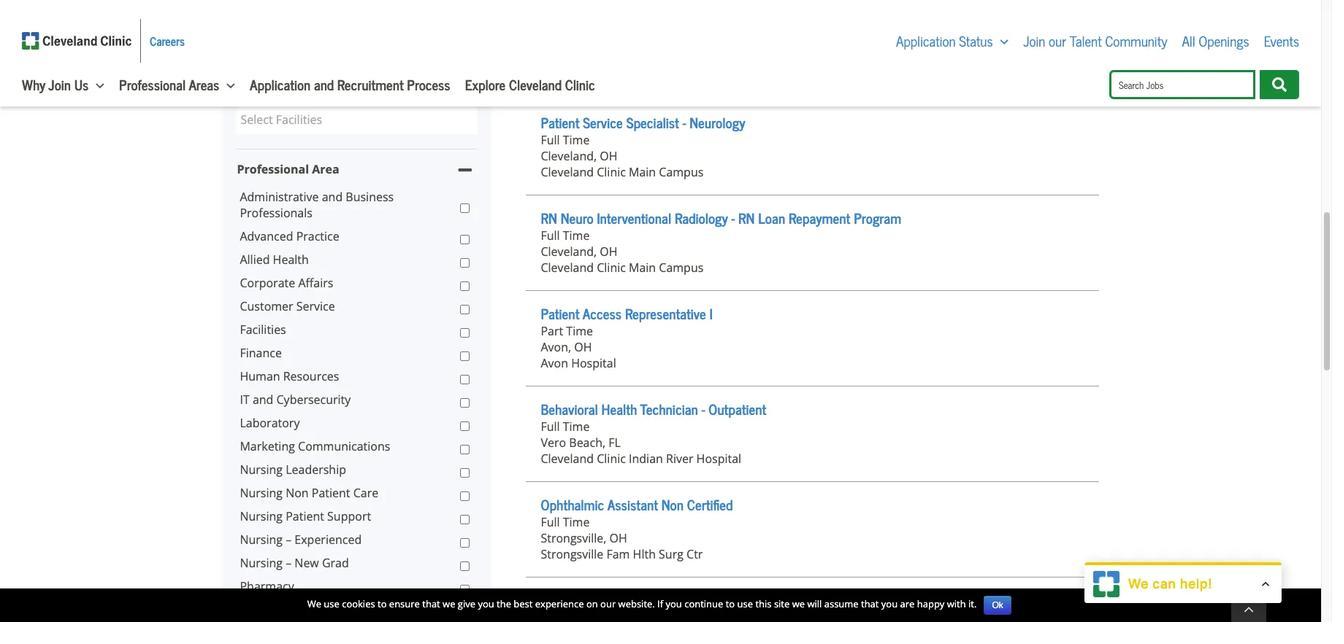 Task type: vqa. For each thing, say whether or not it's contained in the screenshot.
Quality option
no



Task type: locate. For each thing, give the bounding box(es) containing it.
main
[[629, 164, 656, 180], [629, 260, 656, 276]]

Nursing Non Patient Care checkbox
[[460, 488, 469, 505]]

4 full time cell from the top
[[541, 515, 1084, 531]]

hospital up certified on the right of page
[[696, 451, 741, 467]]

campus inside rn neuro interventional radiology - rn loan repayment program full time cleveland, oh cleveland clinic main campus
[[659, 260, 704, 276]]

nursing up pharmacy
[[240, 556, 283, 572]]

assistant
[[607, 494, 658, 516]]

full left neuro
[[541, 228, 560, 244]]

2 nursing from the top
[[240, 486, 283, 502]]

application
[[896, 29, 956, 52], [250, 73, 311, 96]]

professional left areas
[[119, 73, 186, 96]]

time left interventional
[[563, 228, 590, 244]]

cleveland clinic main campus cell
[[541, 164, 1084, 180], [541, 260, 1084, 276]]

full inside rn neuro interventional radiology - rn loan repayment program full time cleveland, oh cleveland clinic main campus
[[541, 228, 560, 244]]

strongsville, oh cell
[[541, 531, 1084, 547]]

part time cell
[[541, 323, 1084, 339]]

2 vertical spatial hospital
[[696, 451, 741, 467]]

if
[[657, 598, 663, 612]]

rn neuro interventional radiology - rn loan repayment program full time cleveland, oh cleveland clinic main campus
[[541, 207, 901, 276]]

we
[[1128, 578, 1149, 593], [307, 598, 321, 612]]

cleveland,
[[541, 148, 597, 164], [541, 244, 597, 260]]

nursing
[[240, 462, 283, 478], [240, 486, 283, 502], [240, 509, 283, 525], [240, 532, 283, 548], [240, 556, 283, 572]]

1 horizontal spatial we
[[792, 598, 805, 612]]

1 nursing from the top
[[240, 462, 283, 478]]

cleveland clinic indian river hospital cell
[[541, 69, 1084, 85], [541, 451, 1084, 467]]

2 vertical spatial -
[[702, 398, 705, 421]]

nursing down nursing leadership in the left bottom of the page
[[240, 486, 283, 502]]

0 vertical spatial cleveland clinic indian river hospital cell
[[541, 69, 1084, 85]]

technician
[[640, 398, 698, 421], [604, 589, 662, 612]]

1 horizontal spatial rn
[[738, 207, 755, 229]]

1 horizontal spatial application
[[896, 29, 956, 52]]

0 vertical spatial we
[[1128, 578, 1149, 593]]

with
[[947, 598, 966, 612]]

nursing for nursing – new grad
[[240, 556, 283, 572]]

oh inside patient service specialist - neurology full time cleveland, oh cleveland clinic main campus
[[600, 148, 618, 164]]

join left the us
[[48, 73, 71, 96]]

you
[[478, 598, 494, 612], [666, 598, 682, 612], [881, 598, 898, 612]]

technician inside behavioral health technician - outpatient full time vero beach, fl cleveland clinic indian river hospital
[[640, 398, 698, 421]]

1 full time cell from the top
[[541, 132, 1084, 148]]

cleveland, up neuro
[[541, 148, 597, 164]]

2 cleveland, from the top
[[541, 244, 597, 260]]

hirevue chatbot element
[[1084, 563, 1281, 604]]

1 vertical spatial hospital
[[571, 356, 616, 372]]

1 vertical spatial technician
[[604, 589, 662, 612]]

0 horizontal spatial use
[[324, 598, 339, 612]]

campus up representative
[[659, 260, 704, 276]]

0 vertical spatial hospital
[[696, 69, 741, 85]]

we for we use cookies to ensure that we give you the best experience on our website. if you continue to use this site we will assume that you are happy with it.
[[307, 598, 321, 612]]

None search field
[[1109, 70, 1299, 99]]

to
[[378, 598, 387, 612], [726, 598, 735, 612]]

1 horizontal spatial to
[[726, 598, 735, 612]]

pharmacy
[[240, 579, 294, 595]]

0 vertical spatial health
[[273, 252, 309, 268]]

and inside administrative and business professionals
[[322, 189, 343, 205]]

non
[[286, 486, 309, 502], [661, 494, 684, 516]]

0 vertical spatial service
[[583, 111, 623, 134]]

2 – from the top
[[286, 556, 292, 572]]

we left 'give'
[[443, 598, 455, 612]]

indian inside behavioral health technician - outpatient full time vero beach, fl cleveland clinic indian river hospital
[[629, 451, 663, 467]]

assume
[[824, 598, 859, 612]]

0 vertical spatial and
[[314, 73, 334, 96]]

all openings link
[[1182, 29, 1249, 52]]

use left the 'cookies'
[[324, 598, 339, 612]]

anesthesia technician link
[[541, 589, 662, 612]]

use left this
[[737, 598, 753, 612]]

Administrative and Business Professionals checkbox
[[460, 192, 469, 225]]

1 vertical spatial cleveland clinic indian river hospital cell
[[541, 451, 1084, 467]]

2 vertical spatial and
[[253, 392, 273, 408]]

and
[[314, 73, 334, 96], [322, 189, 343, 205], [253, 392, 273, 408]]

2 cell from the top
[[541, 52, 1084, 69]]

that right "ensure"
[[422, 598, 440, 612]]

2 rn from the left
[[738, 207, 755, 229]]

rn left loan
[[738, 207, 755, 229]]

marketing communications
[[240, 439, 390, 455]]

patient inside patient service specialist - neurology full time cleveland, oh cleveland clinic main campus
[[541, 111, 579, 134]]

vero beach, fl cell
[[541, 435, 1084, 451]]

0 vertical spatial join
[[1023, 29, 1045, 52]]

1 rn from the left
[[541, 207, 557, 229]]

we left will
[[792, 598, 805, 612]]

you left the
[[478, 598, 494, 612]]

0 horizontal spatial non
[[286, 486, 309, 502]]

- inside patient service specialist - neurology full time cleveland, oh cleveland clinic main campus
[[683, 111, 686, 134]]

1 horizontal spatial use
[[737, 598, 753, 612]]

health up fl
[[601, 398, 637, 421]]

1 horizontal spatial join
[[1023, 29, 1045, 52]]

philanthropy
[[240, 602, 310, 618]]

1 vertical spatial indian
[[629, 451, 663, 467]]

professional up administrative at the left top
[[237, 161, 309, 177]]

0 vertical spatial indian
[[629, 69, 663, 85]]

main up interventional
[[629, 164, 656, 180]]

0 vertical spatial river
[[666, 69, 693, 85]]

indian up patient service specialist - neurology link
[[629, 69, 663, 85]]

1 horizontal spatial that
[[861, 598, 879, 612]]

Philanthropy checkbox
[[460, 605, 469, 622]]

join left talent
[[1023, 29, 1045, 52]]

cleveland clinic main campus cell down repayment at the top of the page
[[541, 260, 1084, 276]]

hlth
[[633, 547, 656, 563]]

0 vertical spatial cleveland, oh cell
[[541, 148, 1084, 164]]

3 cell from the top
[[541, 610, 1084, 623]]

time down explore cleveland clinic 'link'
[[563, 132, 590, 148]]

1 full from the top
[[541, 132, 560, 148]]

our right on
[[600, 598, 616, 612]]

non left certified on the right of page
[[661, 494, 684, 516]]

avon,
[[541, 339, 571, 356]]

0 horizontal spatial service
[[296, 299, 335, 315]]

2 cleveland clinic main campus cell from the top
[[541, 260, 1084, 276]]

beach,
[[569, 435, 606, 451]]

you left "are"
[[881, 598, 898, 612]]

time inside the patient access representative i part time avon, oh avon hospital
[[566, 323, 593, 339]]

1 horizontal spatial our
[[1049, 29, 1066, 52]]

business
[[346, 189, 394, 205]]

1 cleveland, oh cell from the top
[[541, 148, 1084, 164]]

– up nursing – new grad at the bottom of page
[[286, 532, 292, 548]]

our left talent
[[1049, 29, 1066, 52]]

nursing up nursing – new grad at the bottom of page
[[240, 532, 283, 548]]

1 cleveland clinic main campus cell from the top
[[541, 164, 1084, 180]]

3 full from the top
[[541, 419, 560, 435]]

strongsville fam hlth surg ctr cell
[[541, 547, 1084, 563]]

1 vertical spatial main
[[629, 260, 656, 276]]

1 vertical spatial campus
[[659, 260, 704, 276]]

1 vertical spatial join
[[48, 73, 71, 96]]

1 vertical spatial river
[[666, 451, 693, 467]]

cleveland inside behavioral health technician - outpatient full time vero beach, fl cleveland clinic indian river hospital
[[541, 451, 594, 467]]

non down nursing leadership in the left bottom of the page
[[286, 486, 309, 502]]

main up patient access representative i link
[[629, 260, 656, 276]]

avon, oh cell
[[541, 339, 1084, 356]]

our
[[1049, 29, 1066, 52], [600, 598, 616, 612]]

0 horizontal spatial that
[[422, 598, 440, 612]]

administrative
[[240, 189, 319, 205]]

cleveland, oh cell down repayment at the top of the page
[[541, 244, 1084, 260]]

you right if
[[666, 598, 682, 612]]

indian right fl
[[629, 451, 663, 467]]

patient up the avon, at bottom
[[541, 302, 579, 325]]

1 horizontal spatial professional
[[237, 161, 309, 177]]

3 nursing from the top
[[240, 509, 283, 525]]

happy
[[917, 598, 945, 612]]

nursing up nursing – experienced
[[240, 509, 283, 525]]

0 horizontal spatial -
[[683, 111, 686, 134]]

0 vertical spatial application
[[896, 29, 956, 52]]

time up strongsville
[[563, 515, 590, 531]]

Facility search field
[[241, 112, 473, 128]]

4 nursing from the top
[[240, 532, 283, 548]]

1 vertical spatial –
[[286, 556, 292, 572]]

cleveland inside patient service specialist - neurology full time cleveland, oh cleveland clinic main campus
[[541, 164, 594, 180]]

explore cleveland clinic
[[465, 73, 595, 96]]

1 cleveland, from the top
[[541, 148, 597, 164]]

0 horizontal spatial we
[[443, 598, 455, 612]]

0 vertical spatial professional
[[119, 73, 186, 96]]

1 vertical spatial health
[[601, 398, 637, 421]]

1 vertical spatial service
[[296, 299, 335, 315]]

0 horizontal spatial health
[[273, 252, 309, 268]]

river inside behavioral health technician - outpatient full time vero beach, fl cleveland clinic indian river hospital
[[666, 451, 693, 467]]

full up strongsville
[[541, 515, 560, 531]]

nursing down marketing
[[240, 462, 283, 478]]

oh
[[600, 148, 618, 164], [600, 244, 618, 260], [574, 339, 592, 356], [610, 531, 627, 547]]

2 river from the top
[[666, 451, 693, 467]]

1 campus from the top
[[659, 164, 704, 180]]

cleveland, down neuro
[[541, 244, 597, 260]]

Pharmacy checkbox
[[460, 582, 469, 599]]

0 vertical spatial -
[[683, 111, 686, 134]]

to left "ensure"
[[378, 598, 387, 612]]

loan
[[758, 207, 785, 229]]

0 vertical spatial campus
[[659, 164, 704, 180]]

river
[[666, 69, 693, 85], [666, 451, 693, 467]]

it and cybersecurity
[[240, 392, 351, 408]]

2 main from the top
[[629, 260, 656, 276]]

1 horizontal spatial we
[[1128, 578, 1149, 593]]

1 use from the left
[[324, 598, 339, 612]]

professional
[[119, 73, 186, 96], [237, 161, 309, 177]]

1 horizontal spatial non
[[661, 494, 684, 516]]

1 horizontal spatial service
[[583, 111, 623, 134]]

0 vertical spatial technician
[[640, 398, 698, 421]]

- for neurology
[[683, 111, 686, 134]]

outpatient
[[709, 398, 766, 421]]

customer
[[240, 299, 293, 315]]

patient inside the patient access representative i part time avon, oh avon hospital
[[541, 302, 579, 325]]

0 vertical spatial cleveland,
[[541, 148, 597, 164]]

1 main from the top
[[629, 164, 656, 180]]

1 vertical spatial -
[[731, 207, 735, 229]]

Allied Health checkbox
[[460, 255, 469, 272]]

application status
[[896, 29, 993, 52]]

application for application and recruitment process
[[250, 73, 311, 96]]

- right specialist
[[683, 111, 686, 134]]

Customer Service checkbox
[[460, 302, 469, 318]]

patient down explore cleveland clinic 'link'
[[541, 111, 579, 134]]

time inside behavioral health technician - outpatient full time vero beach, fl cleveland clinic indian river hospital
[[563, 419, 590, 435]]

cleveland
[[541, 69, 594, 85], [509, 73, 562, 96], [541, 164, 594, 180], [541, 260, 594, 276], [541, 451, 594, 467]]

service inside patient service specialist - neurology full time cleveland, oh cleveland clinic main campus
[[583, 111, 623, 134]]

1 horizontal spatial health
[[601, 398, 637, 421]]

0 horizontal spatial we
[[307, 598, 321, 612]]

oh left hlth
[[610, 531, 627, 547]]

0 horizontal spatial professional
[[119, 73, 186, 96]]

we left can
[[1128, 578, 1149, 593]]

1 vertical spatial our
[[600, 598, 616, 612]]

anesthesia technician
[[541, 589, 662, 612]]

practice
[[296, 228, 339, 245]]

indian
[[629, 69, 663, 85], [629, 451, 663, 467]]

join
[[1023, 29, 1045, 52], [48, 73, 71, 96]]

1 vertical spatial cleveland clinic main campus cell
[[541, 260, 1084, 276]]

join our talent community link
[[1023, 29, 1167, 52]]

health down advanced practice
[[273, 252, 309, 268]]

0 vertical spatial main
[[629, 164, 656, 180]]

advanced practice
[[240, 228, 339, 245]]

Corporate Affairs checkbox
[[460, 278, 469, 295]]

and for administrative
[[322, 189, 343, 205]]

river up specialist
[[666, 69, 693, 85]]

0 vertical spatial cleveland clinic main campus cell
[[541, 164, 1084, 180]]

cleveland, oh cell up repayment at the top of the page
[[541, 148, 1084, 164]]

application for application status
[[896, 29, 956, 52]]

leadership
[[286, 462, 346, 478]]

nursing leadership
[[240, 462, 346, 478]]

time
[[563, 132, 590, 148], [563, 228, 590, 244], [566, 323, 593, 339], [563, 419, 590, 435], [563, 515, 590, 531]]

time right part
[[566, 323, 593, 339]]

nursing for nursing – experienced
[[240, 532, 283, 548]]

- inside behavioral health technician - outpatient full time vero beach, fl cleveland clinic indian river hospital
[[702, 398, 705, 421]]

health for behavioral
[[601, 398, 637, 421]]

rn left neuro
[[541, 207, 557, 229]]

- inside rn neuro interventional radiology - rn loan repayment program full time cleveland, oh cleveland clinic main campus
[[731, 207, 735, 229]]

full inside patient service specialist - neurology full time cleveland, oh cleveland clinic main campus
[[541, 132, 560, 148]]

non inside ophthalmic assistant non certified full time strongsville, oh strongsville fam hlth surg ctr
[[661, 494, 684, 516]]

that
[[422, 598, 440, 612], [861, 598, 879, 612]]

full inside behavioral health technician - outpatient full time vero beach, fl cleveland clinic indian river hospital
[[541, 419, 560, 435]]

continue
[[684, 598, 723, 612]]

hospital right avon
[[571, 356, 616, 372]]

2 use from the left
[[737, 598, 753, 612]]

cell
[[541, 36, 1084, 52], [541, 52, 1084, 69], [541, 610, 1084, 623]]

full time cell
[[541, 132, 1084, 148], [541, 228, 1084, 244], [541, 419, 1084, 435], [541, 515, 1084, 531]]

explore
[[465, 73, 506, 96]]

nursing patient support
[[240, 509, 371, 525]]

anesthesia
[[541, 589, 601, 612]]

oh right the avon, at bottom
[[574, 339, 592, 356]]

2 full time cell from the top
[[541, 228, 1084, 244]]

1 vertical spatial we
[[307, 598, 321, 612]]

cleveland, oh cell for -
[[541, 244, 1084, 260]]

and for it
[[253, 392, 273, 408]]

1 vertical spatial cleveland, oh cell
[[541, 244, 1084, 260]]

–
[[286, 532, 292, 548], [286, 556, 292, 572]]

-
[[683, 111, 686, 134], [731, 207, 735, 229], [702, 398, 705, 421]]

laboratory
[[240, 415, 300, 431]]

marketing
[[240, 439, 295, 455]]

1 you from the left
[[478, 598, 494, 612]]

health inside behavioral health technician - outpatient full time vero beach, fl cleveland clinic indian river hospital
[[601, 398, 637, 421]]

- right radiology
[[731, 207, 735, 229]]

2 we from the left
[[792, 598, 805, 612]]

ok
[[992, 601, 1003, 611]]

hospital up neurology
[[696, 69, 741, 85]]

oh down patient service specialist - neurology link
[[600, 148, 618, 164]]

and down area
[[322, 189, 343, 205]]

campus
[[659, 164, 704, 180], [659, 260, 704, 276]]

1 vertical spatial cleveland,
[[541, 244, 597, 260]]

0 horizontal spatial rn
[[541, 207, 557, 229]]

1 vertical spatial professional
[[237, 161, 309, 177]]

we inside button
[[1128, 578, 1149, 593]]

1 – from the top
[[286, 532, 292, 548]]

– for new
[[286, 556, 292, 572]]

cleveland clinic main campus cell up repayment at the top of the page
[[541, 164, 1084, 180]]

Nursing Leadership checkbox
[[460, 465, 469, 482]]

1 cleveland clinic indian river hospital cell from the top
[[541, 69, 1084, 85]]

professional for professional area
[[237, 161, 309, 177]]

we down new
[[307, 598, 321, 612]]

– left new
[[286, 556, 292, 572]]

2 campus from the top
[[659, 260, 704, 276]]

0 vertical spatial –
[[286, 532, 292, 548]]

clinic
[[597, 69, 626, 85], [565, 73, 595, 96], [597, 164, 626, 180], [597, 260, 626, 276], [597, 451, 626, 467]]

1 vertical spatial application
[[250, 73, 311, 96]]

Human Resources checkbox
[[460, 372, 469, 388]]

row
[[526, 0, 1099, 4]]

2 full from the top
[[541, 228, 560, 244]]

representative
[[625, 302, 706, 325]]

5 nursing from the top
[[240, 556, 283, 572]]

1 horizontal spatial you
[[666, 598, 682, 612]]

- left outpatient
[[702, 398, 705, 421]]

rn
[[541, 207, 557, 229], [738, 207, 755, 229]]

professional for professional areas
[[119, 73, 186, 96]]

service down 'affairs'
[[296, 299, 335, 315]]

oh inside the patient access representative i part time avon, oh avon hospital
[[574, 339, 592, 356]]

0 vertical spatial our
[[1049, 29, 1066, 52]]

full down explore cleveland clinic 'link'
[[541, 132, 560, 148]]

patient down leadership
[[312, 486, 350, 502]]

campus up radiology
[[659, 164, 704, 180]]

and right it
[[253, 392, 273, 408]]

that right assume
[[861, 598, 879, 612]]

0 horizontal spatial you
[[478, 598, 494, 612]]

1 to from the left
[[378, 598, 387, 612]]

1 horizontal spatial -
[[702, 398, 705, 421]]

2 to from the left
[[726, 598, 735, 612]]

1 vertical spatial and
[[322, 189, 343, 205]]

0 horizontal spatial application
[[250, 73, 311, 96]]

to right "continue"
[[726, 598, 735, 612]]

use
[[324, 598, 339, 612], [737, 598, 753, 612]]

we use cookies to ensure that we give you the best experience on our website. if you continue to use this site we will assume that you are happy with it.
[[307, 598, 977, 612]]

service left specialist
[[583, 111, 623, 134]]

4 full from the top
[[541, 515, 560, 531]]

oh inside ophthalmic assistant non certified full time strongsville, oh strongsville fam hlth surg ctr
[[610, 531, 627, 547]]

all openings
[[1182, 29, 1249, 52]]

specialist
[[626, 111, 679, 134]]

recruitment
[[337, 73, 404, 96]]

cleveland, oh cell
[[541, 148, 1084, 164], [541, 244, 1084, 260]]

full inside ophthalmic assistant non certified full time strongsville, oh strongsville fam hlth surg ctr
[[541, 515, 560, 531]]

time left fl
[[563, 419, 590, 435]]

radiology
[[675, 207, 728, 229]]

oh down interventional
[[600, 244, 618, 260]]

2 horizontal spatial you
[[881, 598, 898, 612]]

3 full time cell from the top
[[541, 419, 1084, 435]]

river up certified on the right of page
[[666, 451, 693, 467]]

care
[[353, 486, 378, 502]]

website.
[[618, 598, 655, 612]]

cleveland, oh cell for neurology
[[541, 148, 1084, 164]]

2 cleveland, oh cell from the top
[[541, 244, 1084, 260]]

0 horizontal spatial to
[[378, 598, 387, 612]]

2 indian from the top
[[629, 451, 663, 467]]

1 we from the left
[[443, 598, 455, 612]]

2 horizontal spatial -
[[731, 207, 735, 229]]

and left recruitment
[[314, 73, 334, 96]]

full left beach,
[[541, 419, 560, 435]]

Finance checkbox
[[460, 348, 469, 365]]



Task type: describe. For each thing, give the bounding box(es) containing it.
events
[[1264, 29, 1299, 52]]

fam
[[606, 547, 630, 563]]

– for experienced
[[286, 532, 292, 548]]

support
[[327, 509, 371, 525]]

communications
[[298, 439, 390, 455]]

best
[[514, 598, 533, 612]]

professional area
[[237, 161, 339, 177]]

full time cell for ophthalmic assistant non certified
[[541, 515, 1084, 531]]

Facilities checkbox
[[460, 325, 469, 342]]

cleveland, inside patient service specialist - neurology full time cleveland, oh cleveland clinic main campus
[[541, 148, 597, 164]]

cookies
[[342, 598, 375, 612]]

fl
[[609, 435, 621, 451]]

allied health
[[240, 252, 309, 268]]

logo image
[[1093, 572, 1119, 598]]

rn neuro interventional radiology - rn loan repayment program link
[[541, 207, 901, 229]]

experience
[[535, 598, 584, 612]]

join our talent community
[[1023, 29, 1167, 52]]

on
[[586, 598, 598, 612]]

full time cell for behavioral health technician - outpatient
[[541, 419, 1084, 435]]

grad
[[322, 556, 349, 572]]

avon
[[541, 356, 568, 372]]

application and recruitment process
[[250, 73, 450, 96]]

human
[[240, 369, 280, 385]]

oh inside rn neuro interventional radiology - rn loan repayment program full time cleveland, oh cleveland clinic main campus
[[600, 244, 618, 260]]

avon hospital cell
[[541, 356, 1084, 372]]

cleveland clinic main campus cell for neurology
[[541, 164, 1084, 180]]

clinic inside patient service specialist - neurology full time cleveland, oh cleveland clinic main campus
[[597, 164, 626, 180]]

resources
[[283, 369, 339, 385]]

Nursing – New Grad checkbox
[[460, 559, 469, 575]]

and for application
[[314, 73, 334, 96]]

patient up nursing – experienced
[[286, 509, 324, 525]]

patient service specialist - neurology link
[[541, 111, 745, 134]]

health for allied
[[273, 252, 309, 268]]

talent
[[1070, 29, 1102, 52]]

can
[[1152, 578, 1176, 593]]

1 that from the left
[[422, 598, 440, 612]]

surg
[[659, 547, 683, 563]]

it
[[240, 392, 250, 408]]

Advanced Practice checkbox
[[460, 231, 469, 248]]

patient access representative i link
[[541, 302, 713, 325]]

finance
[[240, 345, 282, 361]]

IT and Cybersecurity checkbox
[[460, 395, 469, 412]]

site
[[774, 598, 790, 612]]

0 horizontal spatial join
[[48, 73, 71, 96]]

facilities
[[240, 322, 286, 338]]

corporate affairs
[[240, 275, 333, 291]]

openings
[[1199, 29, 1249, 52]]

ctr
[[687, 547, 703, 563]]

interventional
[[597, 207, 671, 229]]

clinic inside behavioral health technician - outpatient full time vero beach, fl cleveland clinic indian river hospital
[[597, 451, 626, 467]]

why join us
[[22, 73, 89, 96]]

1 river from the top
[[666, 69, 693, 85]]

explore cleveland clinic link
[[465, 73, 595, 96]]

neuro
[[561, 207, 593, 229]]

we for we can help!
[[1128, 578, 1149, 593]]

service for customer
[[296, 299, 335, 315]]

help!
[[1180, 578, 1212, 593]]

status
[[959, 29, 993, 52]]

strongsville,
[[541, 531, 606, 547]]

application status link
[[896, 29, 993, 52]]

nursing for nursing non patient care
[[240, 486, 283, 502]]

2 that from the left
[[861, 598, 879, 612]]

cybersecurity
[[276, 392, 351, 408]]

ophthalmic
[[541, 494, 604, 516]]

allied
[[240, 252, 270, 268]]

areas
[[189, 73, 219, 96]]

2 you from the left
[[666, 598, 682, 612]]

cleveland, inside rn neuro interventional radiology - rn loan repayment program full time cleveland, oh cleveland clinic main campus
[[541, 244, 597, 260]]

cleveland clinic indian river hospital
[[541, 69, 741, 85]]

us
[[74, 73, 89, 96]]

1 indian from the top
[[629, 69, 663, 85]]

3 you from the left
[[881, 598, 898, 612]]

why
[[22, 73, 45, 96]]

program
[[854, 207, 901, 229]]

full time cell for rn neuro interventional radiology - rn loan repayment program
[[541, 228, 1084, 244]]

Laboratory checkbox
[[460, 418, 469, 435]]

time inside patient service specialist - neurology full time cleveland, oh cleveland clinic main campus
[[563, 132, 590, 148]]

main inside rn neuro interventional radiology - rn loan repayment program full time cleveland, oh cleveland clinic main campus
[[629, 260, 656, 276]]

why join us link
[[22, 73, 89, 96]]

ophthalmic assistant non certified link
[[541, 494, 733, 516]]

nursing for nursing leadership
[[240, 462, 283, 478]]

professional areas link
[[119, 73, 219, 96]]

affairs
[[298, 275, 333, 291]]

hospital inside behavioral health technician - outpatient full time vero beach, fl cleveland clinic indian river hospital
[[696, 451, 741, 467]]

campus inside patient service specialist - neurology full time cleveland, oh cleveland clinic main campus
[[659, 164, 704, 180]]

professional areas
[[119, 73, 219, 96]]

patient service specialist - neurology full time cleveland, oh cleveland clinic main campus
[[541, 111, 745, 180]]

area
[[312, 161, 339, 177]]

behavioral health technician - outpatient link
[[541, 398, 766, 421]]

Submit search jobs submit
[[1260, 70, 1299, 99]]

community
[[1105, 29, 1167, 52]]

time inside rn neuro interventional radiology - rn loan repayment program full time cleveland, oh cleveland clinic main campus
[[563, 228, 590, 244]]

repayment
[[789, 207, 850, 229]]

Search Jobs text field
[[1109, 70, 1255, 99]]

hospital inside the patient access representative i part time avon, oh avon hospital
[[571, 356, 616, 372]]

1 cell from the top
[[541, 36, 1084, 52]]

- for outpatient
[[702, 398, 705, 421]]

part
[[541, 323, 563, 339]]

Nursing Patient Support checkbox
[[460, 512, 469, 529]]

2 cleveland clinic indian river hospital cell from the top
[[541, 451, 1084, 467]]

full time cell for patient service specialist - neurology
[[541, 132, 1084, 148]]

events link
[[1264, 29, 1299, 52]]

clinic inside rn neuro interventional radiology - rn loan repayment program full time cleveland, oh cleveland clinic main campus
[[597, 260, 626, 276]]

nursing for nursing patient support
[[240, 509, 283, 525]]

professionals
[[240, 205, 312, 221]]

corporate
[[240, 275, 295, 291]]

nursing – new grad
[[240, 556, 349, 572]]

i
[[710, 302, 713, 325]]

nursing – experienced
[[240, 532, 362, 548]]

0 horizontal spatial our
[[600, 598, 616, 612]]

are
[[900, 598, 915, 612]]

nursing non patient care
[[240, 486, 378, 502]]

strongsville
[[541, 547, 603, 563]]

experienced
[[295, 532, 362, 548]]

Marketing Communications checkbox
[[460, 442, 469, 459]]

customer service
[[240, 299, 335, 315]]

we can help! button
[[1084, 566, 1281, 604]]

cleveland clinic main campus cell for -
[[541, 260, 1084, 276]]

administrative and business professionals
[[240, 189, 394, 221]]

we can help!
[[1128, 578, 1212, 593]]

main inside patient service specialist - neurology full time cleveland, oh cleveland clinic main campus
[[629, 164, 656, 180]]

service for patient
[[583, 111, 623, 134]]

ensure
[[389, 598, 420, 612]]

neurology
[[690, 111, 745, 134]]

time inside ophthalmic assistant non certified full time strongsville, oh strongsville fam hlth surg ctr
[[563, 515, 590, 531]]

ok link
[[984, 597, 1011, 616]]

cleveland inside rn neuro interventional radiology - rn loan repayment program full time cleveland, oh cleveland clinic main campus
[[541, 260, 594, 276]]

Nursing – Experienced checkbox
[[460, 535, 469, 552]]

facility
[[237, 77, 279, 93]]

vero
[[541, 435, 566, 451]]

patient access representative i part time avon, oh avon hospital
[[541, 302, 713, 372]]



